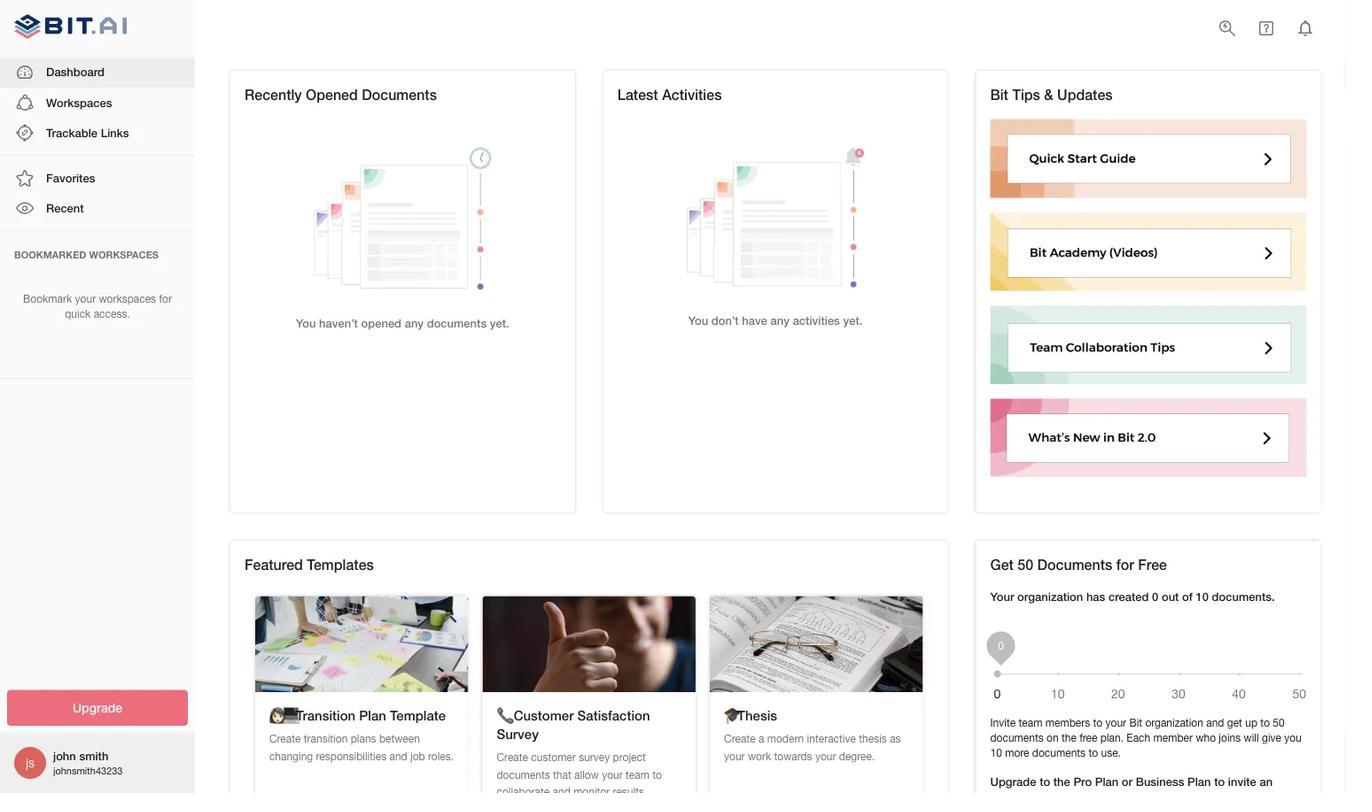 Task type: locate. For each thing, give the bounding box(es) containing it.
and down that at the bottom of the page
[[553, 787, 571, 794]]

organization inside invite team members to your bit organization and get up to 50 documents on the free plan. each member who joins will give you 10 more documents to use.
[[1145, 717, 1203, 730]]

for
[[159, 293, 172, 305], [1116, 557, 1134, 574]]

and up who
[[1206, 717, 1224, 730]]

and inside create transition plans between changing responsibilities and job roles.
[[389, 751, 407, 763]]

1 horizontal spatial 10
[[1196, 591, 1209, 604]]

organization up member
[[1145, 717, 1203, 730]]

pro
[[1073, 776, 1092, 790]]

0 vertical spatial upgrade
[[73, 701, 122, 716]]

create
[[1176, 792, 1210, 794]]

recent
[[46, 201, 84, 215]]

create for 📞 customer satisfaction survey
[[497, 752, 528, 764]]

an right create
[[1213, 792, 1226, 794]]

to right 'allow'
[[652, 769, 662, 782]]

0 vertical spatial an
[[1260, 776, 1273, 790]]

0
[[1152, 591, 1158, 604]]

and inside upgrade to the pro plan or business plan to invite an unlimited number of members and create an unlimite
[[1153, 792, 1173, 794]]

0 horizontal spatial create
[[269, 733, 301, 746]]

monitor
[[573, 787, 610, 794]]

team up results.
[[626, 769, 650, 782]]

bit inside invite team members to your bit organization and get up to 50 documents on the free plan. each member who joins will give you 10 more documents to use.
[[1129, 717, 1142, 730]]

documents
[[427, 317, 487, 330], [990, 732, 1044, 744], [1032, 747, 1086, 759], [497, 769, 550, 782]]

the right on on the bottom of page
[[1062, 732, 1077, 744]]

1 vertical spatial the
[[1053, 776, 1070, 790]]

team inside create customer survey project documents that allow your team to collaborate and monitor results.
[[626, 769, 650, 782]]

0 vertical spatial organization
[[1017, 591, 1083, 604]]

organization down get 50 documents for free
[[1017, 591, 1083, 604]]

of inside upgrade to the pro plan or business plan to invite an unlimited number of members and create an unlimite
[[1086, 792, 1097, 794]]

any for recently opened documents
[[405, 317, 424, 330]]

changing
[[269, 751, 313, 763]]

upgrade for upgrade to the pro plan or business plan to invite an unlimited number of members and create an unlimite
[[990, 776, 1036, 790]]

1 horizontal spatial you
[[688, 314, 708, 328]]

members inside upgrade to the pro plan or business plan to invite an unlimited number of members and create an unlimite
[[1100, 792, 1150, 794]]

and down between
[[389, 751, 407, 763]]

the
[[1062, 732, 1077, 744], [1053, 776, 1070, 790]]

0 horizontal spatial documents
[[362, 86, 437, 103]]

for right workspaces
[[159, 293, 172, 305]]

plan left or
[[1095, 776, 1119, 790]]

for left free at the right bottom
[[1116, 557, 1134, 574]]

create inside create a modern interactive thesis as your work towards your degree.
[[724, 733, 756, 746]]

work
[[748, 751, 771, 763]]

a
[[758, 733, 764, 746]]

an right invite
[[1260, 776, 1273, 790]]

0 horizontal spatial upgrade
[[73, 701, 122, 716]]

get
[[1227, 717, 1242, 730]]

50 inside invite team members to your bit organization and get up to 50 documents on the free plan. each member who joins will give you 10 more documents to use.
[[1273, 717, 1285, 730]]

create for 🎓thesis
[[724, 733, 756, 746]]

0 horizontal spatial yet.
[[490, 317, 509, 330]]

of down pro
[[1086, 792, 1097, 794]]

dashboard
[[46, 65, 105, 79]]

upgrade up smith
[[73, 701, 122, 716]]

has
[[1086, 591, 1105, 604]]

survey
[[579, 752, 610, 764]]

you for opened
[[296, 317, 316, 330]]

0 vertical spatial for
[[159, 293, 172, 305]]

1 vertical spatial documents
[[1037, 557, 1112, 574]]

and inside invite team members to your bit organization and get up to 50 documents on the free plan. each member who joins will give you 10 more documents to use.
[[1206, 717, 1224, 730]]

to
[[1093, 717, 1103, 730], [1260, 717, 1270, 730], [1089, 747, 1098, 759], [652, 769, 662, 782], [1040, 776, 1050, 790], [1214, 776, 1225, 790]]

upgrade to the pro plan or business plan to invite an unlimited number of members and create an unlimite
[[990, 776, 1278, 794]]

satisfaction
[[577, 708, 650, 724]]

1 vertical spatial of
[[1086, 792, 1097, 794]]

1 vertical spatial 50
[[1273, 717, 1285, 730]]

joins
[[1219, 732, 1241, 744]]

1 horizontal spatial upgrade
[[990, 776, 1036, 790]]

50 up give
[[1273, 717, 1285, 730]]

1 horizontal spatial an
[[1260, 776, 1273, 790]]

create up changing
[[269, 733, 301, 746]]

members down or
[[1100, 792, 1150, 794]]

team right 'invite'
[[1019, 717, 1042, 730]]

upgrade for upgrade
[[73, 701, 122, 716]]

transition
[[304, 733, 348, 746]]

documents up collaborate
[[497, 769, 550, 782]]

up
[[1245, 717, 1257, 730]]

get 50 documents for free
[[990, 557, 1167, 574]]

documents inside create customer survey project documents that allow your team to collaborate and monitor results.
[[497, 769, 550, 782]]

yet.
[[843, 314, 863, 328], [490, 317, 509, 330]]

plan up create
[[1187, 776, 1211, 790]]

template
[[390, 708, 446, 724]]

any right the opened
[[405, 317, 424, 330]]

members up on on the bottom of page
[[1045, 717, 1090, 730]]

plan up the plans
[[359, 708, 386, 724]]

haven't
[[319, 317, 358, 330]]

create left a
[[724, 733, 756, 746]]

0 vertical spatial 10
[[1196, 591, 1209, 604]]

between
[[379, 733, 420, 746]]

create
[[269, 733, 301, 746], [724, 733, 756, 746], [497, 752, 528, 764]]

of right out at the right of page
[[1182, 591, 1193, 604]]

smith
[[79, 750, 108, 764]]

any
[[771, 314, 790, 328], [405, 317, 424, 330]]

to up number
[[1040, 776, 1050, 790]]

0 horizontal spatial team
[[626, 769, 650, 782]]

create inside create customer survey project documents that allow your team to collaborate and monitor results.
[[497, 752, 528, 764]]

documents up has on the bottom of page
[[1037, 557, 1112, 574]]

0 horizontal spatial any
[[405, 317, 424, 330]]

any for latest activities
[[771, 314, 790, 328]]

you left don't
[[688, 314, 708, 328]]

1 horizontal spatial any
[[771, 314, 790, 328]]

0 vertical spatial members
[[1045, 717, 1090, 730]]

1 horizontal spatial bit
[[1129, 717, 1142, 730]]

2 horizontal spatial plan
[[1187, 776, 1211, 790]]

0 horizontal spatial 10
[[990, 747, 1002, 759]]

upgrade up unlimited in the bottom right of the page
[[990, 776, 1036, 790]]

bit tips & updates
[[990, 86, 1113, 103]]

10 right out at the right of page
[[1196, 591, 1209, 604]]

1 horizontal spatial yet.
[[843, 314, 863, 328]]

0 horizontal spatial bit
[[990, 86, 1008, 103]]

of
[[1182, 591, 1193, 604], [1086, 792, 1097, 794]]

create inside create transition plans between changing responsibilities and job roles.
[[269, 733, 301, 746]]

templates
[[307, 557, 374, 574]]

1 vertical spatial for
[[1116, 557, 1134, 574]]

1 horizontal spatial members
[[1100, 792, 1150, 794]]

0 horizontal spatial organization
[[1017, 591, 1083, 604]]

and
[[1206, 717, 1224, 730], [389, 751, 407, 763], [553, 787, 571, 794], [1153, 792, 1173, 794]]

1 vertical spatial team
[[626, 769, 650, 782]]

get
[[990, 557, 1014, 574]]

trackable links button
[[0, 118, 195, 148]]

0 horizontal spatial members
[[1045, 717, 1090, 730]]

10
[[1196, 591, 1209, 604], [990, 747, 1002, 759]]

1 horizontal spatial organization
[[1145, 717, 1203, 730]]

upgrade inside button
[[73, 701, 122, 716]]

1 horizontal spatial create
[[497, 752, 528, 764]]

documents
[[362, 86, 437, 103], [1037, 557, 1112, 574]]

workspaces
[[99, 293, 156, 305]]

any right have
[[771, 314, 790, 328]]

you left haven't
[[296, 317, 316, 330]]

to down free
[[1089, 747, 1098, 759]]

your up results.
[[602, 769, 623, 782]]

documents.
[[1212, 591, 1275, 604]]

plan
[[359, 708, 386, 724], [1095, 776, 1119, 790], [1187, 776, 1211, 790]]

create a modern interactive thesis as your work towards your degree.
[[724, 733, 901, 763]]

50 right the get on the right bottom
[[1018, 557, 1033, 574]]

0 vertical spatial 50
[[1018, 557, 1033, 574]]

2 horizontal spatial create
[[724, 733, 756, 746]]

1 vertical spatial an
[[1213, 792, 1226, 794]]

create for 👩🏻💻transition plan template
[[269, 733, 301, 746]]

will
[[1244, 732, 1259, 744]]

👩🏻💻transition
[[269, 708, 355, 724]]

business
[[1136, 776, 1184, 790]]

recently
[[245, 86, 302, 103]]

1 horizontal spatial for
[[1116, 557, 1134, 574]]

bit left tips
[[990, 86, 1008, 103]]

your up the plan.
[[1106, 717, 1126, 730]]

50
[[1018, 557, 1033, 574], [1273, 717, 1285, 730]]

for inside bookmark your workspaces for quick access.
[[159, 293, 172, 305]]

1 vertical spatial organization
[[1145, 717, 1203, 730]]

the up number
[[1053, 776, 1070, 790]]

roles.
[[428, 751, 454, 763]]

1 horizontal spatial documents
[[1037, 557, 1112, 574]]

1 horizontal spatial team
[[1019, 717, 1042, 730]]

give
[[1262, 732, 1281, 744]]

0 horizontal spatial of
[[1086, 792, 1097, 794]]

number
[[1042, 792, 1083, 794]]

trackable
[[46, 126, 98, 140]]

bit up each
[[1129, 717, 1142, 730]]

featured
[[245, 557, 303, 574]]

1 vertical spatial members
[[1100, 792, 1150, 794]]

bit
[[990, 86, 1008, 103], [1129, 717, 1142, 730]]

workspaces
[[46, 96, 112, 109]]

yet. for recently opened documents
[[490, 317, 509, 330]]

1 vertical spatial bit
[[1129, 717, 1142, 730]]

favorites button
[[0, 163, 195, 194]]

📞 customer satisfaction survey image
[[482, 597, 696, 693]]

0 horizontal spatial for
[[159, 293, 172, 305]]

team
[[1019, 717, 1042, 730], [626, 769, 650, 782]]

and down business
[[1153, 792, 1173, 794]]

0 vertical spatial of
[[1182, 591, 1193, 604]]

documents right the opened
[[427, 317, 487, 330]]

1 horizontal spatial 50
[[1273, 717, 1285, 730]]

0 vertical spatial the
[[1062, 732, 1077, 744]]

upgrade inside upgrade to the pro plan or business plan to invite an unlimited number of members and create an unlimite
[[990, 776, 1036, 790]]

workspaces button
[[0, 88, 195, 118]]

1 vertical spatial upgrade
[[990, 776, 1036, 790]]

&
[[1044, 86, 1053, 103]]

10 left more
[[990, 747, 1002, 759]]

0 vertical spatial bit
[[990, 86, 1008, 103]]

documents right opened
[[362, 86, 437, 103]]

collaborate
[[497, 787, 550, 794]]

0 horizontal spatial you
[[296, 317, 316, 330]]

1 vertical spatial 10
[[990, 747, 1002, 759]]

0 vertical spatial team
[[1019, 717, 1042, 730]]

opened
[[361, 317, 401, 330]]

documents for opened
[[362, 86, 437, 103]]

🎓thesis image
[[710, 597, 923, 693]]

to up free
[[1093, 717, 1103, 730]]

create down survey
[[497, 752, 528, 764]]

your up quick
[[75, 293, 96, 305]]

0 vertical spatial documents
[[362, 86, 437, 103]]

invite team members to your bit organization and get up to 50 documents on the free plan. each member who joins will give you 10 more documents to use.
[[990, 717, 1302, 759]]

featured templates
[[245, 557, 374, 574]]



Task type: describe. For each thing, give the bounding box(es) containing it.
plans
[[351, 733, 376, 746]]

documents for 50
[[1037, 557, 1112, 574]]

as
[[890, 733, 901, 746]]

and inside create customer survey project documents that allow your team to collaborate and monitor results.
[[553, 787, 571, 794]]

on
[[1047, 732, 1059, 744]]

member
[[1153, 732, 1193, 744]]

quick
[[65, 308, 91, 320]]

job
[[410, 751, 425, 763]]

tips
[[1012, 86, 1040, 103]]

workspaces
[[89, 249, 159, 261]]

allow
[[574, 769, 599, 782]]

1 horizontal spatial plan
[[1095, 776, 1119, 790]]

you
[[1284, 732, 1302, 744]]

responsibilities
[[316, 751, 386, 763]]

documents down on on the bottom of page
[[1032, 747, 1086, 759]]

recent button
[[0, 194, 195, 224]]

bookmarked
[[14, 249, 86, 261]]

to inside create customer survey project documents that allow your team to collaborate and monitor results.
[[652, 769, 662, 782]]

survey
[[497, 727, 539, 743]]

10 inside invite team members to your bit organization and get up to 50 documents on the free plan. each member who joins will give you 10 more documents to use.
[[990, 747, 1002, 759]]

to right up
[[1260, 717, 1270, 730]]

the inside invite team members to your bit organization and get up to 50 documents on the free plan. each member who joins will give you 10 more documents to use.
[[1062, 732, 1077, 744]]

👩🏻💻transition plan template image
[[255, 597, 468, 693]]

that
[[553, 769, 571, 782]]

your
[[990, 591, 1014, 604]]

for for workspaces
[[159, 293, 172, 305]]

the inside upgrade to the pro plan or business plan to invite an unlimited number of members and create an unlimite
[[1053, 776, 1070, 790]]

free
[[1138, 557, 1167, 574]]

bookmark
[[23, 293, 72, 305]]

documents up more
[[990, 732, 1044, 744]]

for for documents
[[1116, 557, 1134, 574]]

yet. for latest activities
[[843, 314, 863, 328]]

your organization has created 0 out of 10 documents.
[[990, 591, 1275, 604]]

don't
[[711, 314, 739, 328]]

dashboard button
[[0, 57, 195, 88]]

your left "work"
[[724, 751, 745, 763]]

your inside bookmark your workspaces for quick access.
[[75, 293, 96, 305]]

activities
[[662, 86, 722, 103]]

team inside invite team members to your bit organization and get up to 50 documents on the free plan. each member who joins will give you 10 more documents to use.
[[1019, 717, 1042, 730]]

🎓thesis
[[724, 708, 777, 724]]

results.
[[613, 787, 647, 794]]

👩🏻💻transition plan template
[[269, 708, 446, 724]]

0 horizontal spatial 50
[[1018, 557, 1033, 574]]

updates
[[1057, 86, 1113, 103]]

johnsmith43233
[[53, 766, 123, 778]]

created
[[1109, 591, 1149, 604]]

favorites
[[46, 171, 95, 185]]

create customer survey project documents that allow your team to collaborate and monitor results.
[[497, 752, 662, 794]]

towards
[[774, 751, 812, 763]]

you for activities
[[688, 314, 708, 328]]

john smith johnsmith43233
[[53, 750, 123, 778]]

upgrade button
[[7, 691, 188, 727]]

latest
[[617, 86, 658, 103]]

1 horizontal spatial of
[[1182, 591, 1193, 604]]

free
[[1080, 732, 1097, 744]]

activities
[[793, 314, 840, 328]]

customer
[[514, 708, 574, 724]]

thesis
[[859, 733, 887, 746]]

plan.
[[1100, 732, 1124, 744]]

js
[[26, 756, 35, 771]]

have
[[742, 314, 767, 328]]

your inside invite team members to your bit organization and get up to 50 documents on the free plan. each member who joins will give you 10 more documents to use.
[[1106, 717, 1126, 730]]

who
[[1196, 732, 1216, 744]]

modern
[[767, 733, 804, 746]]

latest activities
[[617, 86, 722, 103]]

invite
[[990, 717, 1016, 730]]

you don't have any activities yet.
[[688, 314, 863, 328]]

0 horizontal spatial an
[[1213, 792, 1226, 794]]

interactive
[[807, 733, 856, 746]]

to left invite
[[1214, 776, 1225, 790]]

bookmark your workspaces for quick access.
[[23, 293, 172, 320]]

use.
[[1101, 747, 1121, 759]]

opened
[[306, 86, 358, 103]]

members inside invite team members to your bit organization and get up to 50 documents on the free plan. each member who joins will give you 10 more documents to use.
[[1045, 717, 1090, 730]]

out
[[1162, 591, 1179, 604]]

you haven't opened any documents yet.
[[296, 317, 509, 330]]

📞
[[497, 708, 510, 724]]

bookmarked workspaces
[[14, 249, 159, 261]]

0 horizontal spatial plan
[[359, 708, 386, 724]]

create transition plans between changing responsibilities and job roles.
[[269, 733, 454, 763]]

project
[[613, 752, 646, 764]]

or
[[1122, 776, 1133, 790]]

recently opened documents
[[245, 86, 437, 103]]

your down interactive
[[815, 751, 836, 763]]

your inside create customer survey project documents that allow your team to collaborate and monitor results.
[[602, 769, 623, 782]]

invite
[[1228, 776, 1256, 790]]

each
[[1127, 732, 1150, 744]]

access.
[[94, 308, 130, 320]]

unlimited
[[990, 792, 1039, 794]]

john
[[53, 750, 76, 764]]

links
[[101, 126, 129, 140]]

customer
[[531, 752, 576, 764]]

📞 customer satisfaction survey
[[497, 708, 650, 743]]

degree.
[[839, 751, 875, 763]]



Task type: vqa. For each thing, say whether or not it's contained in the screenshot.


